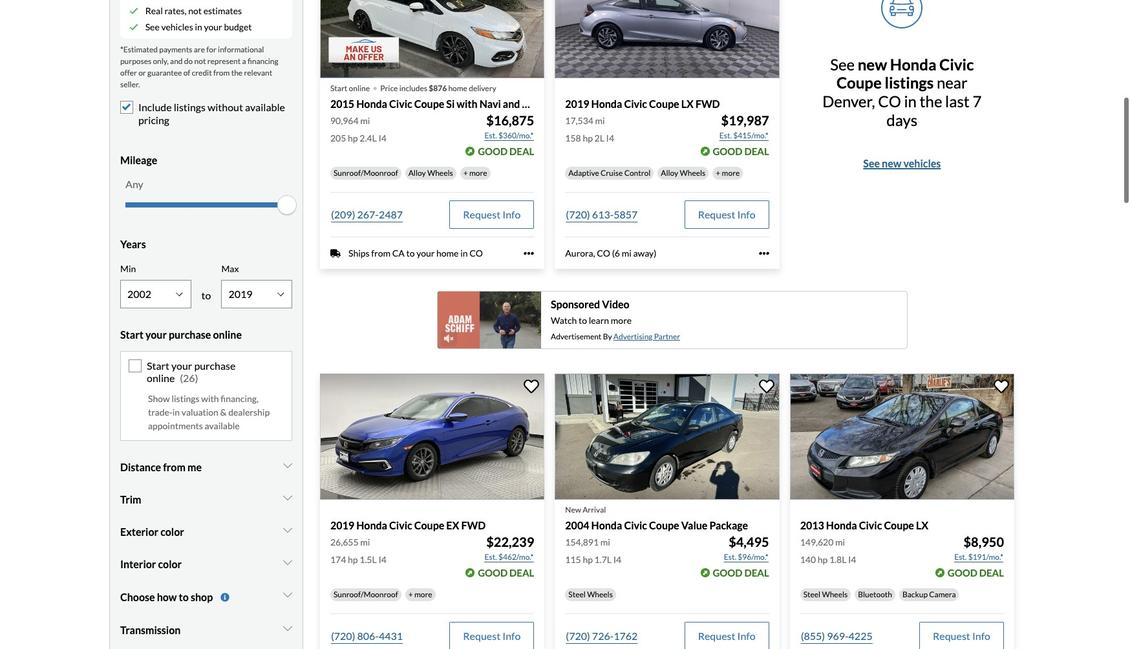 Task type: describe. For each thing, give the bounding box(es) containing it.
available inside show listings with financing, trade-in valuation & dealership appointments available
[[205, 418, 240, 429]]

$876
[[429, 81, 447, 91]]

real
[[145, 3, 163, 14]]

new arrival 2004 honda civic coupe value package
[[565, 503, 748, 529]]

see vehicles in your budget
[[145, 19, 252, 30]]

truck image
[[330, 246, 341, 256]]

i4 for $19,987
[[606, 130, 614, 141]]

delivery
[[469, 81, 496, 91]]

steel for $4,495
[[569, 587, 586, 597]]

2019 honda civic coupe ex fwd
[[330, 517, 486, 529]]

0 horizontal spatial more
[[415, 587, 432, 597]]

90,964
[[330, 113, 359, 124]]

mileage
[[120, 151, 157, 163]]

deal for $19,987
[[745, 143, 769, 155]]

are
[[194, 42, 205, 52]]

or
[[139, 66, 146, 75]]

near denver, co in the last 7 days
[[823, 71, 982, 127]]

good deal for $8,950
[[948, 565, 1004, 576]]

home inside start online · price includes $876 home delivery 2015 honda civic coupe si with navi and summer tires
[[448, 81, 468, 91]]

request for $4,495
[[698, 628, 736, 640]]

financing,
[[221, 391, 259, 402]]

request info for $8,950
[[933, 628, 991, 640]]

mi for $19,987
[[595, 113, 605, 124]]

2 vertical spatial start
[[147, 357, 169, 369]]

1 vertical spatial start your purchase online
[[147, 357, 236, 381]]

good for $22,239
[[478, 565, 508, 576]]

start inside dropdown button
[[120, 326, 143, 338]]

new
[[565, 503, 581, 512]]

17,534
[[565, 113, 594, 124]]

online inside start online · price includes $876 home delivery 2015 honda civic coupe si with navi and summer tires
[[349, 81, 370, 91]]

chevron down image for distance from me
[[283, 458, 292, 468]]

(720) 726-1762
[[566, 628, 638, 640]]

coupe for 2019 honda civic coupe lx fwd
[[649, 95, 679, 107]]

1762
[[614, 628, 638, 640]]

$19,987
[[721, 110, 769, 126]]

(26)
[[180, 369, 198, 381]]

$4,495 est. $96/mo.*
[[724, 532, 769, 560]]

ex
[[446, 517, 459, 529]]

valuation
[[182, 404, 219, 415]]

est. $191/mo.* button
[[954, 549, 1004, 562]]

start inside start online · price includes $876 home delivery 2015 honda civic coupe si with navi and summer tires
[[330, 81, 347, 91]]

+ more for $16,875
[[464, 166, 487, 175]]

see for see new vehicles
[[864, 154, 880, 167]]

for
[[206, 42, 217, 52]]

transmission button
[[120, 612, 292, 644]]

summer
[[522, 95, 561, 107]]

115
[[565, 552, 581, 563]]

white 2015 honda civic coupe si with navi and summer tires coupe front-wheel drive 6-speed manual image
[[320, 0, 545, 76]]

arrival
[[583, 503, 606, 512]]

$360/mo.*
[[499, 128, 534, 138]]

and inside *estimated payments are for informational purposes only, and do not represent a financing offer or guarantee of credit from the relevant seller.
[[170, 54, 183, 64]]

offer
[[120, 66, 137, 75]]

est. for $8,950
[[955, 550, 967, 560]]

est. for $16,875
[[485, 128, 497, 138]]

dealership
[[228, 404, 270, 415]]

hp for $4,495
[[583, 552, 593, 563]]

show listings with financing, trade-in valuation & dealership appointments available
[[148, 391, 270, 429]]

i4 for $22,239
[[379, 552, 387, 563]]

26,655 mi 174 hp 1.5l i4
[[330, 534, 387, 563]]

140
[[800, 552, 816, 563]]

online inside start your purchase online dropdown button
[[213, 326, 242, 338]]

mi for $4,495
[[601, 534, 610, 545]]

request info for $19,987
[[698, 206, 756, 218]]

more for $16,875
[[470, 166, 487, 175]]

1 horizontal spatial vehicles
[[904, 154, 941, 167]]

estimates
[[204, 3, 242, 14]]

co inside near denver, co in the last 7 days
[[878, 89, 901, 108]]

(209) 267-2487 button
[[330, 198, 404, 226]]

$4,495
[[729, 532, 769, 547]]

&
[[220, 404, 227, 415]]

request info button for $16,875
[[450, 198, 534, 226]]

5857
[[614, 206, 638, 218]]

see new vehicles
[[864, 154, 941, 167]]

est. $360/mo.* button
[[484, 127, 534, 140]]

exterior color
[[120, 523, 184, 535]]

+ for $19,987
[[716, 166, 721, 175]]

advertisement element
[[437, 288, 908, 346]]

good for $19,987
[[713, 143, 743, 155]]

alloy wheels for $19,987
[[661, 166, 706, 175]]

request info button for $22,239
[[450, 620, 534, 648]]

ships from ca to your home in co
[[349, 245, 483, 256]]

aegean blue metallic 2019 honda civic coupe ex fwd coupe front-wheel drive continuously variable transmission image
[[320, 371, 545, 497]]

civic for 2019 honda civic coupe lx fwd
[[624, 95, 647, 107]]

start online · price includes $876 home delivery 2015 honda civic coupe si with navi and summer tires
[[330, 72, 586, 107]]

honda for 2019 honda civic coupe ex fwd
[[356, 517, 387, 529]]

honda for 2013 honda civic coupe lx
[[826, 517, 857, 529]]

budget
[[224, 19, 252, 30]]

$462/mo.*
[[499, 550, 534, 560]]

control
[[624, 166, 651, 175]]

request info for $4,495
[[698, 628, 756, 640]]

me
[[188, 458, 202, 471]]

financing
[[248, 54, 279, 64]]

in inside show listings with financing, trade-in valuation & dealership appointments available
[[172, 404, 180, 415]]

$415/mo.*
[[734, 128, 769, 138]]

deal for $16,875
[[510, 143, 534, 155]]

mi for $16,875
[[360, 113, 370, 124]]

request for $8,950
[[933, 628, 971, 640]]

from inside *estimated payments are for informational purposes only, and do not represent a financing offer or guarantee of credit from the relevant seller.
[[213, 66, 230, 75]]

from for distance from me
[[163, 458, 186, 471]]

2015
[[330, 95, 354, 107]]

the inside near denver, co in the last 7 days
[[920, 89, 943, 108]]

$16,875
[[486, 110, 534, 126]]

0 horizontal spatial vehicles
[[161, 19, 193, 30]]

2013
[[800, 517, 824, 529]]

without
[[208, 99, 243, 111]]

relevant
[[244, 66, 272, 75]]

info for $8,950
[[973, 628, 991, 640]]

1 horizontal spatial to
[[201, 286, 211, 298]]

not inside *estimated payments are for informational purposes only, and do not represent a financing offer or guarantee of credit from the relevant seller.
[[194, 54, 206, 64]]

include listings without available pricing
[[138, 99, 285, 123]]

info for $22,239
[[503, 628, 521, 640]]

174
[[330, 552, 346, 563]]

154,891 mi 115 hp 1.7l i4
[[565, 534, 622, 563]]

sunroof/moonroof for $16,875
[[334, 166, 398, 175]]

coupe for new honda civic coupe listings
[[837, 71, 882, 90]]

how
[[157, 589, 177, 601]]

do
[[184, 54, 193, 64]]

value
[[681, 517, 708, 529]]

your up (26)
[[171, 357, 192, 369]]

represent
[[207, 54, 241, 64]]

honda for 2019 honda civic coupe lx fwd
[[591, 95, 622, 107]]

i4 for $4,495
[[614, 552, 622, 563]]

806-
[[357, 628, 379, 640]]

good for $4,495
[[713, 565, 743, 576]]

silver 2019 honda civic coupe lx fwd coupe front-wheel drive continuously variable transmission image
[[555, 0, 780, 76]]

fwd for $19,987
[[696, 95, 720, 107]]

interior color
[[120, 555, 182, 568]]

check image
[[129, 20, 138, 29]]

lx for $19,987
[[681, 95, 694, 107]]

0 horizontal spatial +
[[409, 587, 413, 597]]

chevron down image for interior color
[[283, 555, 292, 565]]

chevron down image for trim
[[283, 490, 292, 500]]

last
[[946, 89, 970, 108]]

i4 for $8,950
[[849, 552, 857, 563]]

color for interior color
[[158, 555, 182, 568]]

good deal for $4,495
[[713, 565, 769, 576]]

civic for 2019 honda civic coupe ex fwd
[[389, 517, 412, 529]]

deal for $4,495
[[745, 565, 769, 576]]

(720) 613-5857 button
[[565, 198, 639, 226]]

real rates, not estimates
[[145, 3, 242, 14]]

see new vehicles link
[[864, 153, 941, 169]]

(6
[[612, 245, 620, 256]]

(720) 806-4431
[[331, 628, 403, 640]]

(720) 613-5857
[[566, 206, 638, 218]]

interior color button
[[120, 546, 292, 578]]

backup camera
[[903, 587, 956, 597]]

exterior
[[120, 523, 158, 535]]

from for ships from ca to your home in co
[[371, 245, 391, 256]]

to inside dropdown button
[[179, 589, 189, 601]]

mi for $8,950
[[836, 534, 845, 545]]

civic for 2013 honda civic coupe lx
[[859, 517, 882, 529]]

1.8l
[[830, 552, 847, 563]]

listings for available
[[174, 99, 206, 111]]

1.5l
[[360, 552, 377, 563]]

cruise
[[601, 166, 623, 175]]

choose how to shop button
[[120, 578, 292, 612]]

trade-
[[148, 404, 172, 415]]

check image
[[129, 4, 138, 13]]

honda for new honda civic coupe listings
[[890, 52, 937, 71]]



Task type: locate. For each thing, give the bounding box(es) containing it.
(720) left 726-
[[566, 628, 590, 640]]

chevron down image inside distance from me "dropdown button"
[[283, 458, 292, 468]]

1 horizontal spatial 2019
[[565, 95, 589, 107]]

civic for new honda civic coupe listings
[[940, 52, 974, 71]]

good down est. $415/mo.* "button"
[[713, 143, 743, 155]]

i4 for $16,875
[[379, 130, 387, 141]]

2l
[[595, 130, 605, 141]]

chevron down image
[[283, 458, 292, 468], [283, 490, 292, 500], [283, 621, 292, 631]]

from down represent
[[213, 66, 230, 75]]

color inside dropdown button
[[158, 555, 182, 568]]

new down days
[[882, 154, 902, 167]]

0 vertical spatial see
[[145, 19, 160, 30]]

informational
[[218, 42, 264, 52]]

steel wheels for $8,950
[[804, 587, 848, 597]]

listings inside show listings with financing, trade-in valuation & dealership appointments available
[[172, 391, 199, 402]]

0 vertical spatial not
[[188, 3, 202, 14]]

purchase inside dropdown button
[[169, 326, 211, 338]]

good down est. $96/mo.* button
[[713, 565, 743, 576]]

and inside start online · price includes $876 home delivery 2015 honda civic coupe si with navi and summer tires
[[503, 95, 520, 107]]

1 horizontal spatial available
[[245, 99, 285, 111]]

request info for $16,875
[[463, 206, 521, 218]]

your right ca
[[417, 245, 435, 256]]

good deal down est. $462/mo.* "button" in the left bottom of the page
[[478, 565, 534, 576]]

0 horizontal spatial the
[[231, 66, 243, 75]]

good deal down est. $415/mo.* "button"
[[713, 143, 769, 155]]

with inside show listings with financing, trade-in valuation & dealership appointments available
[[201, 391, 219, 402]]

(720) for $19,987
[[566, 206, 590, 218]]

$22,239 est. $462/mo.*
[[485, 532, 534, 560]]

0 horizontal spatial lx
[[681, 95, 694, 107]]

1 horizontal spatial see
[[830, 52, 858, 71]]

1 horizontal spatial the
[[920, 89, 943, 108]]

0 vertical spatial chevron down image
[[283, 458, 292, 468]]

i4 right 1.8l
[[849, 552, 857, 563]]

of
[[183, 66, 190, 75]]

1 horizontal spatial alloy wheels
[[661, 166, 706, 175]]

deal down $191/mo.*
[[980, 565, 1004, 576]]

honda inside the "new honda civic coupe listings"
[[890, 52, 937, 71]]

i4 inside "154,891 mi 115 hp 1.7l i4"
[[614, 552, 622, 563]]

listings down of
[[174, 99, 206, 111]]

sunroof/moonroof down 1.5l
[[334, 587, 398, 597]]

good deal for $19,987
[[713, 143, 769, 155]]

2 horizontal spatial see
[[864, 154, 880, 167]]

1 horizontal spatial start
[[147, 357, 169, 369]]

request info
[[463, 206, 521, 218], [698, 206, 756, 218], [463, 628, 521, 640], [698, 628, 756, 640], [933, 628, 991, 640]]

hp right 140
[[818, 552, 828, 563]]

alloy for $16,875
[[409, 166, 426, 175]]

1 vertical spatial color
[[158, 555, 182, 568]]

hp right "174"
[[348, 552, 358, 563]]

good deal for $22,239
[[478, 565, 534, 576]]

lx for $8,950
[[916, 517, 929, 529]]

1 horizontal spatial from
[[213, 66, 230, 75]]

0 horizontal spatial available
[[205, 418, 240, 429]]

request info for $22,239
[[463, 628, 521, 640]]

1 vertical spatial to
[[201, 286, 211, 298]]

2019 for $22,239
[[330, 517, 354, 529]]

2 horizontal spatial more
[[722, 166, 740, 175]]

good down est. $360/mo.* button at the left top of the page
[[478, 143, 508, 155]]

alloy
[[409, 166, 426, 175], [661, 166, 679, 175]]

1 horizontal spatial +
[[464, 166, 468, 175]]

good for $16,875
[[478, 143, 508, 155]]

1 vertical spatial available
[[205, 418, 240, 429]]

i4 inside 90,964 mi 205 hp 2.4l i4
[[379, 130, 387, 141]]

request info button for $4,495
[[685, 620, 769, 648]]

0 vertical spatial new
[[858, 52, 887, 71]]

0 vertical spatial vehicles
[[161, 19, 193, 30]]

0 horizontal spatial + more
[[409, 587, 432, 597]]

steel wheels down the 1.7l
[[569, 587, 613, 597]]

honda left near
[[890, 52, 937, 71]]

1 vertical spatial vehicles
[[904, 154, 941, 167]]

1 vertical spatial chevron down image
[[283, 490, 292, 500]]

request for $16,875
[[463, 206, 501, 218]]

deal down $96/mo.*
[[745, 565, 769, 576]]

coupe for 2013 honda civic coupe lx
[[884, 517, 914, 529]]

0 horizontal spatial fwd
[[461, 517, 486, 529]]

your up show
[[145, 326, 167, 338]]

hp right the 115
[[583, 552, 593, 563]]

in inside near denver, co in the last 7 days
[[904, 89, 917, 108]]

good down est. $462/mo.* "button" in the left bottom of the page
[[478, 565, 508, 576]]

i4
[[379, 130, 387, 141], [606, 130, 614, 141], [379, 552, 387, 563], [614, 552, 622, 563], [849, 552, 857, 563]]

0 vertical spatial available
[[245, 99, 285, 111]]

color right interior
[[158, 555, 182, 568]]

exterior color button
[[120, 513, 292, 546]]

only,
[[153, 54, 169, 64]]

mi inside 90,964 mi 205 hp 2.4l i4
[[360, 113, 370, 124]]

hp for $8,950
[[818, 552, 828, 563]]

to right ca
[[406, 245, 415, 256]]

hp for $19,987
[[583, 130, 593, 141]]

2487
[[379, 206, 403, 218]]

est. inside $4,495 est. $96/mo.*
[[724, 550, 737, 560]]

+ more
[[464, 166, 487, 175], [716, 166, 740, 175], [409, 587, 432, 597]]

adaptive
[[569, 166, 599, 175]]

0 horizontal spatial from
[[163, 458, 186, 471]]

mi up 1.5l
[[360, 534, 370, 545]]

(720) 726-1762 button
[[565, 620, 639, 648]]

1 vertical spatial chevron down image
[[283, 555, 292, 565]]

the left last
[[920, 89, 943, 108]]

0 horizontal spatial co
[[470, 245, 483, 256]]

distance
[[120, 458, 161, 471]]

civic inside start online · price includes $876 home delivery 2015 honda civic coupe si with navi and summer tires
[[389, 95, 412, 107]]

1 vertical spatial start
[[120, 326, 143, 338]]

2 alloy from the left
[[661, 166, 679, 175]]

0 vertical spatial to
[[406, 245, 415, 256]]

est. for $22,239
[[485, 550, 497, 560]]

chevron down image inside transmission dropdown button
[[283, 621, 292, 631]]

color
[[160, 523, 184, 535], [158, 555, 182, 568]]

chevron down image inside 'exterior color' 'dropdown button'
[[283, 522, 292, 533]]

home right ca
[[437, 245, 459, 256]]

2 chevron down image from the top
[[283, 490, 292, 500]]

si
[[446, 95, 455, 107]]

0 horizontal spatial alloy wheels
[[409, 166, 453, 175]]

mi for $22,239
[[360, 534, 370, 545]]

0 vertical spatial home
[[448, 81, 468, 91]]

trim
[[120, 491, 141, 503]]

0 vertical spatial the
[[231, 66, 243, 75]]

info for $19,987
[[738, 206, 756, 218]]

2 sunroof/moonroof from the top
[[334, 587, 398, 597]]

2 vertical spatial listings
[[172, 391, 199, 402]]

0 vertical spatial start your purchase online
[[120, 326, 242, 338]]

1 horizontal spatial with
[[457, 95, 478, 107]]

1 chevron down image from the top
[[283, 522, 292, 533]]

your inside dropdown button
[[145, 326, 167, 338]]

2 vertical spatial from
[[163, 458, 186, 471]]

*estimated payments are for informational purposes only, and do not represent a financing offer or guarantee of credit from the relevant seller.
[[120, 42, 279, 87]]

new honda civic coupe listings
[[837, 52, 974, 90]]

co right denver,
[[878, 89, 901, 108]]

start your purchase online
[[120, 326, 242, 338], [147, 357, 236, 381]]

price
[[380, 81, 398, 91]]

1 sunroof/moonroof from the top
[[334, 166, 398, 175]]

2 horizontal spatial +
[[716, 166, 721, 175]]

color for exterior color
[[160, 523, 184, 535]]

hp inside 149,620 mi 140 hp 1.8l i4
[[818, 552, 828, 563]]

2 vertical spatial chevron down image
[[283, 621, 292, 631]]

appointments
[[148, 418, 203, 429]]

1 steel wheels from the left
[[569, 587, 613, 597]]

1 vertical spatial purchase
[[194, 357, 236, 369]]

a
[[242, 54, 246, 64]]

2019 for $19,987
[[565, 95, 589, 107]]

hp for $22,239
[[348, 552, 358, 563]]

1 horizontal spatial and
[[503, 95, 520, 107]]

hp left the 2l
[[583, 130, 593, 141]]

1 chevron down image from the top
[[283, 458, 292, 468]]

listings inside include listings without available pricing
[[174, 99, 206, 111]]

2019 up 26,655 on the left bottom of the page
[[330, 517, 354, 529]]

rates,
[[165, 3, 187, 14]]

with
[[457, 95, 478, 107], [201, 391, 219, 402]]

chevron down image inside interior color dropdown button
[[283, 555, 292, 565]]

available down &
[[205, 418, 240, 429]]

est. down "$22,239"
[[485, 550, 497, 560]]

ellipsis h image
[[524, 246, 534, 256]]

black 2013 honda civic coupe lx coupe front-wheel drive 5-speed automatic image
[[790, 371, 1015, 497]]

est. inside $16,875 est. $360/mo.*
[[485, 128, 497, 138]]

2 chevron down image from the top
[[283, 555, 292, 565]]

hp inside 90,964 mi 205 hp 2.4l i4
[[348, 130, 358, 141]]

start your purchase online up (26)
[[120, 326, 242, 338]]

2 vertical spatial chevron down image
[[283, 587, 292, 597]]

267-
[[357, 206, 379, 218]]

2 vertical spatial to
[[179, 589, 189, 601]]

26,655
[[330, 534, 359, 545]]

2 steel wheels from the left
[[804, 587, 848, 597]]

request for $22,239
[[463, 628, 501, 640]]

1 steel from the left
[[569, 587, 586, 597]]

(855) 969-4225 button
[[800, 620, 874, 648]]

1 horizontal spatial steel wheels
[[804, 587, 848, 597]]

2019 up 17,534
[[565, 95, 589, 107]]

i4 inside '26,655 mi 174 hp 1.5l i4'
[[379, 552, 387, 563]]

fwd up $19,987 est. $415/mo.*
[[696, 95, 720, 107]]

0 horizontal spatial steel wheels
[[569, 587, 613, 597]]

1 horizontal spatial lx
[[916, 517, 929, 529]]

black 2004 honda civic coupe value package coupe front-wheel drive 5-speed manual image
[[555, 371, 780, 497]]

years button
[[120, 226, 292, 258]]

0 horizontal spatial and
[[170, 54, 183, 64]]

2 steel from the left
[[804, 587, 821, 597]]

good deal down est. $360/mo.* button at the left top of the page
[[478, 143, 534, 155]]

your down "estimates" on the top
[[204, 19, 222, 30]]

good deal for $16,875
[[478, 143, 534, 155]]

steel wheels
[[569, 587, 613, 597], [804, 587, 848, 597]]

0 horizontal spatial alloy
[[409, 166, 426, 175]]

1 vertical spatial home
[[437, 245, 459, 256]]

listings up valuation
[[172, 391, 199, 402]]

with right si
[[457, 95, 478, 107]]

1 alloy wheels from the left
[[409, 166, 453, 175]]

est. $96/mo.* button
[[724, 549, 769, 562]]

deal down $415/mo.*
[[745, 143, 769, 155]]

honda down price
[[356, 95, 387, 107]]

est.
[[485, 128, 497, 138], [720, 128, 732, 138], [485, 550, 497, 560], [724, 550, 737, 560], [955, 550, 967, 560]]

est. down $19,987
[[720, 128, 732, 138]]

steel wheels down 1.8l
[[804, 587, 848, 597]]

home up si
[[448, 81, 468, 91]]

1 vertical spatial with
[[201, 391, 219, 402]]

mi up the 1.7l
[[601, 534, 610, 545]]

2 alloy wheels from the left
[[661, 166, 706, 175]]

request for $19,987
[[698, 206, 736, 218]]

new
[[858, 52, 887, 71], [882, 154, 902, 167]]

good for $8,950
[[948, 565, 978, 576]]

package
[[710, 517, 748, 529]]

request
[[463, 206, 501, 218], [698, 206, 736, 218], [463, 628, 501, 640], [698, 628, 736, 640], [933, 628, 971, 640]]

new inside the "new honda civic coupe listings"
[[858, 52, 887, 71]]

0 vertical spatial with
[[457, 95, 478, 107]]

(855) 969-4225
[[801, 628, 873, 640]]

start your purchase online inside dropdown button
[[120, 326, 242, 338]]

17,534 mi 158 hp 2l i4
[[565, 113, 614, 141]]

include
[[138, 99, 172, 111]]

info for $16,875
[[503, 206, 521, 218]]

1 vertical spatial not
[[194, 54, 206, 64]]

request info button for $8,950
[[920, 620, 1004, 648]]

honda up '26,655 mi 174 hp 1.5l i4'
[[356, 517, 387, 529]]

0 vertical spatial lx
[[681, 95, 694, 107]]

1 vertical spatial online
[[213, 326, 242, 338]]

1 vertical spatial listings
[[174, 99, 206, 111]]

mi up 1.8l
[[836, 534, 845, 545]]

1 horizontal spatial alloy
[[661, 166, 679, 175]]

alloy wheels for $16,875
[[409, 166, 453, 175]]

honda up 17,534 mi 158 hp 2l i4
[[591, 95, 622, 107]]

coupe inside the "new honda civic coupe listings"
[[837, 71, 882, 90]]

1 vertical spatial sunroof/moonroof
[[334, 587, 398, 597]]

chevron down image inside trim dropdown button
[[283, 490, 292, 500]]

steel down the 115
[[569, 587, 586, 597]]

coupe for 2019 honda civic coupe ex fwd
[[414, 517, 444, 529]]

fwd for $22,239
[[461, 517, 486, 529]]

vehicles down the rates,
[[161, 19, 193, 30]]

(720) left 613-
[[566, 206, 590, 218]]

not up see vehicles in your budget
[[188, 3, 202, 14]]

chevron down image for exterior color
[[283, 522, 292, 533]]

0 vertical spatial and
[[170, 54, 183, 64]]

deal down $462/mo.*
[[510, 565, 534, 576]]

3 chevron down image from the top
[[283, 621, 292, 631]]

see
[[145, 19, 160, 30], [830, 52, 858, 71], [864, 154, 880, 167]]

i4 right the 1.7l
[[614, 552, 622, 563]]

1 horizontal spatial fwd
[[696, 95, 720, 107]]

613-
[[592, 206, 614, 218]]

hp inside 17,534 mi 158 hp 2l i4
[[583, 130, 593, 141]]

civic
[[940, 52, 974, 71], [389, 95, 412, 107], [624, 95, 647, 107], [389, 517, 412, 529], [624, 517, 647, 529], [859, 517, 882, 529]]

civic inside 'new arrival 2004 honda civic coupe value package'
[[624, 517, 647, 529]]

1 alloy from the left
[[409, 166, 426, 175]]

1 vertical spatial see
[[830, 52, 858, 71]]

to right how
[[179, 589, 189, 601]]

hp right 205 at the top of the page
[[348, 130, 358, 141]]

vehicles down days
[[904, 154, 941, 167]]

sunroof/moonroof for $22,239
[[334, 587, 398, 597]]

est. left $96/mo.*
[[724, 550, 737, 560]]

0 horizontal spatial steel
[[569, 587, 586, 597]]

any
[[125, 175, 143, 187]]

205
[[330, 130, 346, 141]]

color right exterior
[[160, 523, 184, 535]]

good deal down est. $96/mo.* button
[[713, 565, 769, 576]]

interior
[[120, 555, 156, 568]]

0 horizontal spatial 2019
[[330, 517, 354, 529]]

0 vertical spatial color
[[160, 523, 184, 535]]

deal for $22,239
[[510, 565, 534, 576]]

honda
[[890, 52, 937, 71], [356, 95, 387, 107], [591, 95, 622, 107], [356, 517, 387, 529], [591, 517, 622, 529], [826, 517, 857, 529]]

2019
[[565, 95, 589, 107], [330, 517, 354, 529]]

(720) for $22,239
[[331, 628, 355, 640]]

i4 right 1.5l
[[379, 552, 387, 563]]

1 horizontal spatial more
[[470, 166, 487, 175]]

from left ca
[[371, 245, 391, 256]]

mi inside 17,534 mi 158 hp 2l i4
[[595, 113, 605, 124]]

see for see vehicles in your budget
[[145, 19, 160, 30]]

aurora,
[[565, 245, 595, 256]]

1 vertical spatial 2019
[[330, 517, 354, 529]]

2 horizontal spatial co
[[878, 89, 901, 108]]

0 vertical spatial chevron down image
[[283, 522, 292, 533]]

coupe inside start online · price includes $876 home delivery 2015 honda civic coupe si with navi and summer tires
[[414, 95, 444, 107]]

mi inside 149,620 mi 140 hp 1.8l i4
[[836, 534, 845, 545]]

includes
[[399, 81, 427, 91]]

1 horizontal spatial co
[[597, 245, 610, 256]]

start your purchase online button
[[120, 316, 292, 348]]

good down est. $191/mo.* button
[[948, 565, 978, 576]]

hp inside '26,655 mi 174 hp 1.5l i4'
[[348, 552, 358, 563]]

the down 'a'
[[231, 66, 243, 75]]

with inside start online · price includes $876 home delivery 2015 honda civic coupe si with navi and summer tires
[[457, 95, 478, 107]]

listings up days
[[885, 71, 934, 90]]

pricing
[[138, 111, 169, 123]]

and up $16,875
[[503, 95, 520, 107]]

0 vertical spatial online
[[349, 81, 370, 91]]

the inside *estimated payments are for informational purposes only, and do not represent a financing offer or guarantee of credit from the relevant seller.
[[231, 66, 243, 75]]

2 vertical spatial see
[[864, 154, 880, 167]]

1 vertical spatial from
[[371, 245, 391, 256]]

est. left $191/mo.*
[[955, 550, 967, 560]]

available down the relevant
[[245, 99, 285, 111]]

0 vertical spatial from
[[213, 66, 230, 75]]

from inside "dropdown button"
[[163, 458, 186, 471]]

1 vertical spatial and
[[503, 95, 520, 107]]

see for see
[[830, 52, 858, 71]]

mi inside "154,891 mi 115 hp 1.7l i4"
[[601, 534, 610, 545]]

4225
[[849, 628, 873, 640]]

fwd right ex
[[461, 517, 486, 529]]

est. inside $19,987 est. $415/mo.*
[[720, 128, 732, 138]]

distance from me button
[[120, 449, 292, 481]]

listings inside the "new honda civic coupe listings"
[[885, 71, 934, 90]]

969-
[[827, 628, 849, 640]]

ellipsis h image
[[759, 246, 769, 256]]

0 horizontal spatial see
[[145, 19, 160, 30]]

2 horizontal spatial online
[[349, 81, 370, 91]]

request info button for $19,987
[[685, 198, 769, 226]]

mi up the 2l
[[595, 113, 605, 124]]

mi up 2.4l
[[360, 113, 370, 124]]

mi inside '26,655 mi 174 hp 1.5l i4'
[[360, 534, 370, 545]]

i4 right the 2l
[[606, 130, 614, 141]]

$16,875 est. $360/mo.*
[[485, 110, 534, 138]]

listings for financing,
[[172, 391, 199, 402]]

0 vertical spatial fwd
[[696, 95, 720, 107]]

sunroof/moonroof down 2.4l
[[334, 166, 398, 175]]

est. inside '$8,950 est. $191/mo.*'
[[955, 550, 967, 560]]

civic inside the "new honda civic coupe listings"
[[940, 52, 974, 71]]

chevron down image for transmission
[[283, 621, 292, 631]]

est. for $19,987
[[720, 128, 732, 138]]

steel down 140
[[804, 587, 821, 597]]

ca
[[392, 245, 405, 256]]

1 vertical spatial fwd
[[461, 517, 486, 529]]

info
[[503, 206, 521, 218], [738, 206, 756, 218], [503, 628, 521, 640], [738, 628, 756, 640], [973, 628, 991, 640]]

purchase
[[169, 326, 211, 338], [194, 357, 236, 369]]

start
[[330, 81, 347, 91], [120, 326, 143, 338], [147, 357, 169, 369]]

new up denver,
[[858, 52, 887, 71]]

90,964 mi 205 hp 2.4l i4
[[330, 113, 387, 141]]

1 vertical spatial the
[[920, 89, 943, 108]]

est. down $16,875
[[485, 128, 497, 138]]

(720) left 806-
[[331, 628, 355, 640]]

hp for $16,875
[[348, 130, 358, 141]]

honda inside start online · price includes $876 home delivery 2015 honda civic coupe si with navi and summer tires
[[356, 95, 387, 107]]

co left ellipsis h icon
[[470, 245, 483, 256]]

(720)
[[566, 206, 590, 218], [331, 628, 355, 640], [566, 628, 590, 640]]

i4 inside 17,534 mi 158 hp 2l i4
[[606, 130, 614, 141]]

2 horizontal spatial to
[[406, 245, 415, 256]]

to up start your purchase online dropdown button
[[201, 286, 211, 298]]

1 horizontal spatial steel
[[804, 587, 821, 597]]

deal down $360/mo.* on the left top of the page
[[510, 143, 534, 155]]

honda up 149,620 mi 140 hp 1.8l i4
[[826, 517, 857, 529]]

years
[[120, 235, 146, 247]]

steel wheels for $4,495
[[569, 587, 613, 597]]

start your purchase online down start your purchase online dropdown button
[[147, 357, 236, 381]]

deal for $8,950
[[980, 565, 1004, 576]]

+ for $16,875
[[464, 166, 468, 175]]

0 horizontal spatial online
[[147, 369, 175, 381]]

0 vertical spatial start
[[330, 81, 347, 91]]

navi
[[480, 95, 501, 107]]

(720) for $4,495
[[566, 628, 590, 640]]

alloy for $19,987
[[661, 166, 679, 175]]

2 vertical spatial online
[[147, 369, 175, 381]]

chevron down image
[[283, 522, 292, 533], [283, 555, 292, 565], [283, 587, 292, 597]]

near
[[937, 71, 968, 90]]

1 vertical spatial lx
[[916, 517, 929, 529]]

co left (6
[[597, 245, 610, 256]]

est. for $4,495
[[724, 550, 737, 560]]

4431
[[379, 628, 403, 640]]

(720) inside button
[[331, 628, 355, 640]]

days
[[887, 108, 918, 127]]

honda inside 'new arrival 2004 honda civic coupe value package'
[[591, 517, 622, 529]]

more for $19,987
[[722, 166, 740, 175]]

and down the payments
[[170, 54, 183, 64]]

i4 right 2.4l
[[379, 130, 387, 141]]

info for $4,495
[[738, 628, 756, 640]]

listings
[[885, 71, 934, 90], [174, 99, 206, 111], [172, 391, 199, 402]]

mi right (6
[[622, 245, 632, 256]]

+ more for $19,987
[[716, 166, 740, 175]]

$191/mo.*
[[969, 550, 1004, 560]]

honda down arrival
[[591, 517, 622, 529]]

1 vertical spatial new
[[882, 154, 902, 167]]

158
[[565, 130, 581, 141]]

deal
[[510, 143, 534, 155], [745, 143, 769, 155], [510, 565, 534, 576], [745, 565, 769, 576], [980, 565, 1004, 576]]

0 horizontal spatial start
[[120, 326, 143, 338]]

2 horizontal spatial + more
[[716, 166, 740, 175]]

lx
[[681, 95, 694, 107], [916, 517, 929, 529]]

from left me in the bottom of the page
[[163, 458, 186, 471]]

2 horizontal spatial from
[[371, 245, 391, 256]]

0 vertical spatial purchase
[[169, 326, 211, 338]]

0 vertical spatial sunroof/moonroof
[[334, 166, 398, 175]]

bluetooth
[[858, 587, 892, 597]]

transmission
[[120, 622, 181, 634]]

0 vertical spatial listings
[[885, 71, 934, 90]]

$22,239
[[486, 532, 534, 547]]

est. inside "$22,239 est. $462/mo.*"
[[485, 550, 497, 560]]

hp inside "154,891 mi 115 hp 1.7l i4"
[[583, 552, 593, 563]]

+
[[464, 166, 468, 175], [716, 166, 721, 175], [409, 587, 413, 597]]

good deal down est. $191/mo.* button
[[948, 565, 1004, 576]]

view more image
[[221, 591, 230, 600]]

3 chevron down image from the top
[[283, 587, 292, 597]]

*estimated
[[120, 42, 158, 52]]

min
[[120, 260, 136, 271]]

not right do
[[194, 54, 206, 64]]

steel for $8,950
[[804, 587, 821, 597]]

2 horizontal spatial start
[[330, 81, 347, 91]]

show
[[148, 391, 170, 402]]

coupe inside 'new arrival 2004 honda civic coupe value package'
[[649, 517, 679, 529]]

fwd
[[696, 95, 720, 107], [461, 517, 486, 529]]

color inside 'dropdown button'
[[160, 523, 184, 535]]

with up valuation
[[201, 391, 219, 402]]

available inside include listings without available pricing
[[245, 99, 285, 111]]

ships
[[349, 245, 370, 256]]

i4 inside 149,620 mi 140 hp 1.8l i4
[[849, 552, 857, 563]]

1 horizontal spatial + more
[[464, 166, 487, 175]]



Task type: vqa. For each thing, say whether or not it's contained in the screenshot.
149,620
yes



